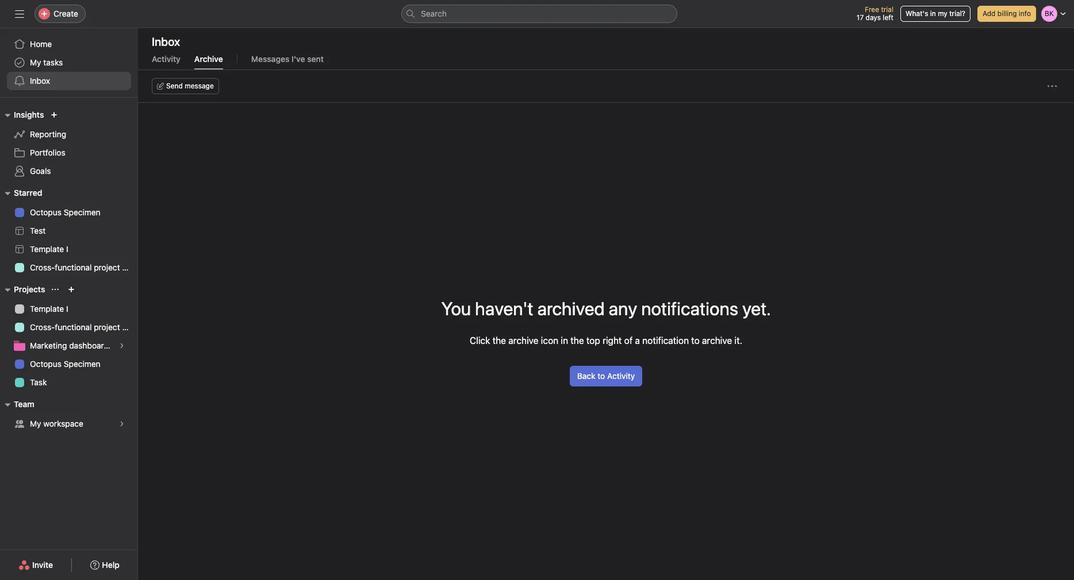 Task type: vqa. For each thing, say whether or not it's contained in the screenshot.
Invite
yes



Task type: locate. For each thing, give the bounding box(es) containing it.
cross- inside projects element
[[30, 323, 55, 332]]

0 horizontal spatial in
[[561, 336, 568, 346]]

1 vertical spatial functional
[[55, 323, 92, 332]]

functional up new project or portfolio image
[[55, 263, 92, 273]]

0 horizontal spatial to
[[598, 371, 605, 381]]

archive link
[[194, 54, 223, 70]]

template i inside projects element
[[30, 304, 68, 314]]

1 octopus specimen link from the top
[[7, 204, 131, 222]]

1 vertical spatial specimen
[[64, 359, 100, 369]]

0 vertical spatial functional
[[55, 263, 92, 273]]

search list box
[[401, 5, 677, 23]]

specimen inside projects element
[[64, 359, 100, 369]]

octopus inside projects element
[[30, 359, 62, 369]]

template down "show options, current sort, top" icon
[[30, 304, 64, 314]]

activity link
[[152, 54, 181, 70]]

0 horizontal spatial the
[[493, 336, 506, 346]]

cross-functional project plan inside the starred element
[[30, 263, 138, 273]]

functional up marketing dashboards
[[55, 323, 92, 332]]

template down test
[[30, 244, 64, 254]]

octopus specimen down marketing dashboards link
[[30, 359, 100, 369]]

new project or portfolio image
[[68, 286, 75, 293]]

template for 2nd template i link from the bottom
[[30, 244, 64, 254]]

template for first template i link from the bottom of the page
[[30, 304, 64, 314]]

octopus specimen up test 'link'
[[30, 208, 100, 217]]

the right click
[[493, 336, 506, 346]]

0 vertical spatial my
[[30, 58, 41, 67]]

cross-functional project plan link up marketing dashboards
[[7, 319, 138, 337]]

notification
[[642, 336, 689, 346]]

1 the from the left
[[493, 336, 506, 346]]

1 vertical spatial cross-functional project plan link
[[7, 319, 138, 337]]

1 template from the top
[[30, 244, 64, 254]]

1 horizontal spatial to
[[691, 336, 700, 346]]

octopus specimen link down marketing dashboards
[[7, 355, 131, 374]]

activity
[[152, 54, 181, 64], [607, 371, 635, 381]]

portfolios link
[[7, 144, 131, 162]]

template i down "show options, current sort, top" icon
[[30, 304, 68, 314]]

0 vertical spatial inbox
[[152, 35, 180, 48]]

activity right back
[[607, 371, 635, 381]]

team button
[[0, 398, 34, 412]]

2 octopus from the top
[[30, 359, 62, 369]]

1 vertical spatial template
[[30, 304, 64, 314]]

octopus specimen for 2nd octopus specimen link from the bottom of the page
[[30, 208, 100, 217]]

specimen up test 'link'
[[64, 208, 100, 217]]

project down test 'link'
[[94, 263, 120, 273]]

1 vertical spatial template i
[[30, 304, 68, 314]]

cross-functional project plan link
[[7, 259, 138, 277], [7, 319, 138, 337]]

1 plan from the top
[[122, 263, 138, 273]]

my
[[938, 9, 948, 18]]

1 vertical spatial cross-functional project plan
[[30, 323, 138, 332]]

i down test 'link'
[[66, 244, 68, 254]]

octopus for 1st octopus specimen link from the bottom
[[30, 359, 62, 369]]

i inside projects element
[[66, 304, 68, 314]]

project
[[94, 263, 120, 273], [94, 323, 120, 332]]

messages i've sent
[[251, 54, 324, 64]]

reporting link
[[7, 125, 131, 144]]

activity up send at top left
[[152, 54, 181, 64]]

my tasks link
[[7, 53, 131, 72]]

cross- up "projects"
[[30, 263, 55, 273]]

1 octopus from the top
[[30, 208, 62, 217]]

0 vertical spatial octopus
[[30, 208, 62, 217]]

octopus
[[30, 208, 62, 217], [30, 359, 62, 369]]

0 horizontal spatial activity
[[152, 54, 181, 64]]

i down new project or portfolio image
[[66, 304, 68, 314]]

specimen down dashboards
[[64, 359, 100, 369]]

my left tasks
[[30, 58, 41, 67]]

i
[[66, 244, 68, 254], [66, 304, 68, 314]]

1 vertical spatial octopus specimen link
[[7, 355, 131, 374]]

2 the from the left
[[571, 336, 584, 346]]

2 cross-functional project plan from the top
[[30, 323, 138, 332]]

1 vertical spatial inbox
[[30, 76, 50, 86]]

1 octopus specimen from the top
[[30, 208, 100, 217]]

1 vertical spatial i
[[66, 304, 68, 314]]

cross-
[[30, 263, 55, 273], [30, 323, 55, 332]]

cross-functional project plan
[[30, 263, 138, 273], [30, 323, 138, 332]]

0 vertical spatial template i link
[[7, 240, 131, 259]]

0 vertical spatial cross-functional project plan
[[30, 263, 138, 273]]

1 horizontal spatial activity
[[607, 371, 635, 381]]

projects
[[14, 285, 45, 294]]

template
[[30, 244, 64, 254], [30, 304, 64, 314]]

2 template i from the top
[[30, 304, 68, 314]]

1 i from the top
[[66, 244, 68, 254]]

octopus up test
[[30, 208, 62, 217]]

functional
[[55, 263, 92, 273], [55, 323, 92, 332]]

global element
[[0, 28, 138, 97]]

1 horizontal spatial in
[[930, 9, 936, 18]]

trial
[[881, 5, 894, 14]]

0 vertical spatial template i
[[30, 244, 68, 254]]

template i link
[[7, 240, 131, 259], [7, 300, 131, 319]]

2 cross- from the top
[[30, 323, 55, 332]]

functional inside projects element
[[55, 323, 92, 332]]

1 project from the top
[[94, 263, 120, 273]]

my inside 'link'
[[30, 419, 41, 429]]

octopus inside the starred element
[[30, 208, 62, 217]]

in right 'icon' on the bottom of page
[[561, 336, 568, 346]]

archived
[[537, 298, 605, 319]]

my
[[30, 58, 41, 67], [30, 419, 41, 429]]

2 my from the top
[[30, 419, 41, 429]]

1 horizontal spatial the
[[571, 336, 584, 346]]

0 vertical spatial project
[[94, 263, 120, 273]]

1 cross- from the top
[[30, 263, 55, 273]]

to inside back to activity button
[[598, 371, 605, 381]]

home link
[[7, 35, 131, 53]]

search button
[[401, 5, 677, 23]]

1 vertical spatial project
[[94, 323, 120, 332]]

2 specimen from the top
[[64, 359, 100, 369]]

add
[[983, 9, 996, 18]]

2 functional from the top
[[55, 323, 92, 332]]

show options, current sort, top image
[[52, 286, 59, 293]]

1 archive from the left
[[508, 336, 539, 346]]

a
[[635, 336, 640, 346]]

cross-functional project plan link up new project or portfolio image
[[7, 259, 138, 277]]

template i
[[30, 244, 68, 254], [30, 304, 68, 314]]

messages
[[251, 54, 289, 64]]

icon
[[541, 336, 558, 346]]

template i link down new project or portfolio image
[[7, 300, 131, 319]]

1 vertical spatial octopus specimen
[[30, 359, 100, 369]]

archive left it.
[[702, 336, 732, 346]]

1 functional from the top
[[55, 263, 92, 273]]

octopus down the marketing
[[30, 359, 62, 369]]

1 cross-functional project plan link from the top
[[7, 259, 138, 277]]

inbox inside 'link'
[[30, 76, 50, 86]]

my down team
[[30, 419, 41, 429]]

2 cross-functional project plan link from the top
[[7, 319, 138, 337]]

create button
[[35, 5, 86, 23]]

project up see details, marketing dashboards 'image'
[[94, 323, 120, 332]]

you haven't archived any notifications yet.
[[441, 298, 771, 319]]

2 octopus specimen link from the top
[[7, 355, 131, 374]]

in inside button
[[930, 9, 936, 18]]

0 vertical spatial in
[[930, 9, 936, 18]]

cross-functional project plan up dashboards
[[30, 323, 138, 332]]

0 vertical spatial plan
[[122, 263, 138, 273]]

template i down test
[[30, 244, 68, 254]]

0 horizontal spatial archive
[[508, 336, 539, 346]]

2 i from the top
[[66, 304, 68, 314]]

0 vertical spatial specimen
[[64, 208, 100, 217]]

1 cross-functional project plan from the top
[[30, 263, 138, 273]]

0 vertical spatial octopus specimen link
[[7, 204, 131, 222]]

octopus specimen link
[[7, 204, 131, 222], [7, 355, 131, 374]]

octopus specimen inside the starred element
[[30, 208, 100, 217]]

2 plan from the top
[[122, 323, 138, 332]]

octopus specimen link up test
[[7, 204, 131, 222]]

1 specimen from the top
[[64, 208, 100, 217]]

to
[[691, 336, 700, 346], [598, 371, 605, 381]]

octopus specimen inside projects element
[[30, 359, 100, 369]]

0 vertical spatial activity
[[152, 54, 181, 64]]

inbox up activity link
[[152, 35, 180, 48]]

octopus specimen
[[30, 208, 100, 217], [30, 359, 100, 369]]

1 vertical spatial template i link
[[7, 300, 131, 319]]

archive
[[508, 336, 539, 346], [702, 336, 732, 346]]

1 horizontal spatial inbox
[[152, 35, 180, 48]]

1 horizontal spatial archive
[[702, 336, 732, 346]]

right
[[603, 336, 622, 346]]

dashboards
[[69, 341, 113, 351]]

in left my
[[930, 9, 936, 18]]

top
[[586, 336, 600, 346]]

in
[[930, 9, 936, 18], [561, 336, 568, 346]]

template i link down test
[[7, 240, 131, 259]]

cross-functional project plan up new project or portfolio image
[[30, 263, 138, 273]]

0 vertical spatial template
[[30, 244, 64, 254]]

cross- up the marketing
[[30, 323, 55, 332]]

to right notification
[[691, 336, 700, 346]]

1 vertical spatial cross-
[[30, 323, 55, 332]]

1 my from the top
[[30, 58, 41, 67]]

teams element
[[0, 394, 138, 436]]

the
[[493, 336, 506, 346], [571, 336, 584, 346]]

0 vertical spatial to
[[691, 336, 700, 346]]

i inside the starred element
[[66, 244, 68, 254]]

the left the top
[[571, 336, 584, 346]]

inbox down my tasks
[[30, 76, 50, 86]]

1 template i from the top
[[30, 244, 68, 254]]

left
[[883, 13, 894, 22]]

0 horizontal spatial inbox
[[30, 76, 50, 86]]

0 vertical spatial cross-functional project plan link
[[7, 259, 138, 277]]

to right back
[[598, 371, 605, 381]]

2 template from the top
[[30, 304, 64, 314]]

template inside the starred element
[[30, 244, 64, 254]]

archive left 'icon' on the bottom of page
[[508, 336, 539, 346]]

1 vertical spatial to
[[598, 371, 605, 381]]

template inside projects element
[[30, 304, 64, 314]]

team
[[14, 400, 34, 409]]

task
[[30, 378, 47, 388]]

specimen for 2nd octopus specimen link from the bottom of the page
[[64, 208, 100, 217]]

help
[[102, 561, 120, 570]]

specimen inside the starred element
[[64, 208, 100, 217]]

more actions image
[[1048, 82, 1057, 91]]

inbox
[[152, 35, 180, 48], [30, 76, 50, 86]]

1 vertical spatial plan
[[122, 323, 138, 332]]

0 vertical spatial cross-
[[30, 263, 55, 273]]

plan
[[122, 263, 138, 273], [122, 323, 138, 332]]

my inside global "element"
[[30, 58, 41, 67]]

0 vertical spatial i
[[66, 244, 68, 254]]

1 vertical spatial my
[[30, 419, 41, 429]]

0 vertical spatial octopus specimen
[[30, 208, 100, 217]]

create
[[53, 9, 78, 18]]

template i inside the starred element
[[30, 244, 68, 254]]

send message button
[[152, 78, 219, 94]]

1 vertical spatial activity
[[607, 371, 635, 381]]

add billing info
[[983, 9, 1031, 18]]

17
[[857, 13, 864, 22]]

2 octopus specimen from the top
[[30, 359, 100, 369]]

starred button
[[0, 186, 42, 200]]

1 vertical spatial octopus
[[30, 359, 62, 369]]



Task type: describe. For each thing, give the bounding box(es) containing it.
days
[[866, 13, 881, 22]]

invite button
[[11, 555, 60, 576]]

send
[[166, 82, 183, 90]]

activity inside button
[[607, 371, 635, 381]]

hide sidebar image
[[15, 9, 24, 18]]

billing
[[998, 9, 1017, 18]]

2 template i link from the top
[[7, 300, 131, 319]]

cross- inside the starred element
[[30, 263, 55, 273]]

click the archive icon in the top right of a notification to archive it.
[[470, 336, 742, 346]]

archive
[[194, 54, 223, 64]]

free
[[865, 5, 879, 14]]

back to activity
[[577, 371, 635, 381]]

see details, my workspace image
[[118, 421, 125, 428]]

portfolios
[[30, 148, 65, 158]]

any
[[609, 298, 637, 319]]

my workspace link
[[7, 415, 131, 434]]

template i for 2nd template i link from the bottom
[[30, 244, 68, 254]]

messages i've sent link
[[251, 54, 324, 70]]

add billing info button
[[978, 6, 1036, 22]]

back to activity button
[[570, 366, 642, 387]]

1 template i link from the top
[[7, 240, 131, 259]]

notifications yet.
[[641, 298, 771, 319]]

haven't
[[475, 298, 533, 319]]

marketing
[[30, 341, 67, 351]]

trial?
[[950, 9, 965, 18]]

octopus specimen for 1st octopus specimen link from the bottom
[[30, 359, 100, 369]]

template i for first template i link from the bottom of the page
[[30, 304, 68, 314]]

test link
[[7, 222, 131, 240]]

cross-functional project plan link inside the starred element
[[7, 259, 138, 277]]

task link
[[7, 374, 131, 392]]

click
[[470, 336, 490, 346]]

what's in my trial? button
[[900, 6, 971, 22]]

plan inside the starred element
[[122, 263, 138, 273]]

help button
[[83, 555, 127, 576]]

marketing dashboards link
[[7, 337, 131, 355]]

insights
[[14, 110, 44, 120]]

what's
[[906, 9, 928, 18]]

specimen for 1st octopus specimen link from the bottom
[[64, 359, 100, 369]]

my for my workspace
[[30, 419, 41, 429]]

info
[[1019, 9, 1031, 18]]

see details, marketing dashboards image
[[118, 343, 125, 350]]

workspace
[[43, 419, 83, 429]]

octopus for 2nd octopus specimen link from the bottom of the page
[[30, 208, 62, 217]]

projects button
[[0, 283, 45, 297]]

2 project from the top
[[94, 323, 120, 332]]

free trial 17 days left
[[857, 5, 894, 22]]

project inside the starred element
[[94, 263, 120, 273]]

functional inside the starred element
[[55, 263, 92, 273]]

message
[[185, 82, 214, 90]]

search
[[421, 9, 447, 18]]

invite
[[32, 561, 53, 570]]

send message
[[166, 82, 214, 90]]

starred element
[[0, 183, 138, 279]]

i've
[[292, 54, 305, 64]]

goals link
[[7, 162, 131, 181]]

home
[[30, 39, 52, 49]]

2 archive from the left
[[702, 336, 732, 346]]

of
[[624, 336, 633, 346]]

projects element
[[0, 279, 138, 394]]

insights button
[[0, 108, 44, 122]]

inbox link
[[7, 72, 131, 90]]

you
[[441, 298, 471, 319]]

what's in my trial?
[[906, 9, 965, 18]]

tasks
[[43, 58, 63, 67]]

1 vertical spatial in
[[561, 336, 568, 346]]

my for my tasks
[[30, 58, 41, 67]]

it.
[[735, 336, 742, 346]]

new image
[[51, 112, 58, 118]]

test
[[30, 226, 46, 236]]

reporting
[[30, 129, 66, 139]]

cross-functional project plan inside projects element
[[30, 323, 138, 332]]

my tasks
[[30, 58, 63, 67]]

starred
[[14, 188, 42, 198]]

plan inside projects element
[[122, 323, 138, 332]]

sent
[[307, 54, 324, 64]]

insights element
[[0, 105, 138, 183]]

goals
[[30, 166, 51, 176]]

back
[[577, 371, 595, 381]]

my workspace
[[30, 419, 83, 429]]

marketing dashboards
[[30, 341, 113, 351]]



